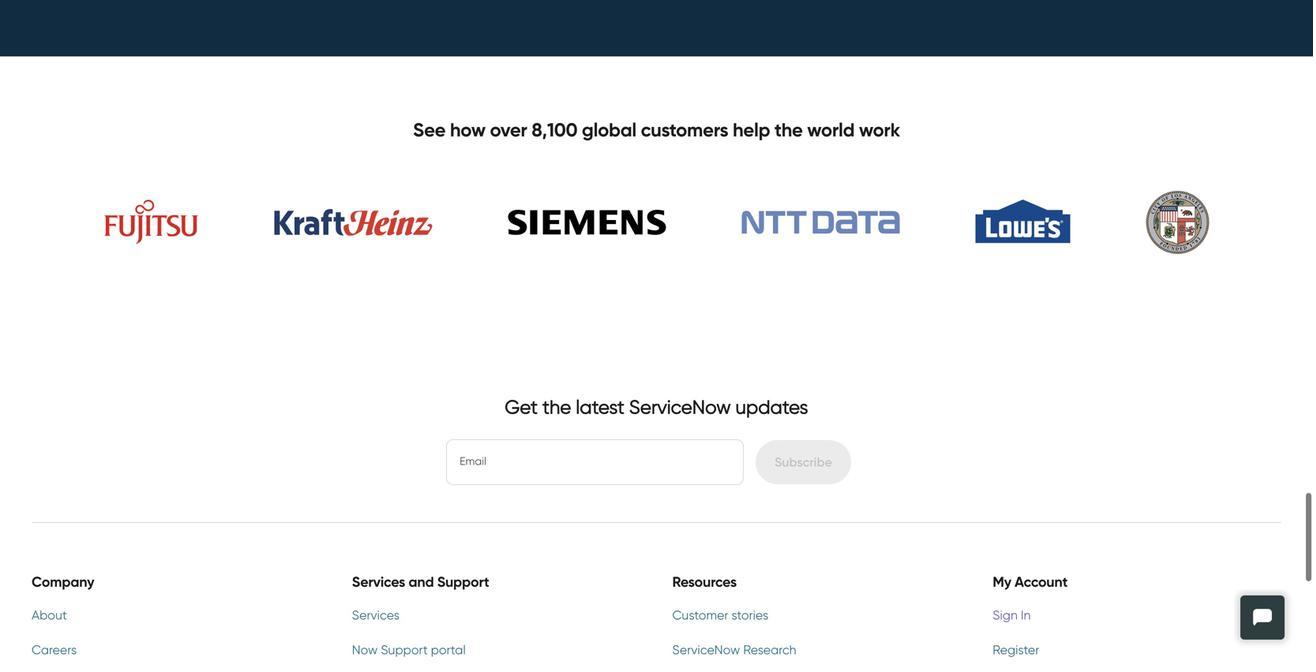 Task type: locate. For each thing, give the bounding box(es) containing it.
1 horizontal spatial support
[[437, 574, 489, 591]]

services left the and
[[352, 574, 405, 591]]

now
[[352, 643, 378, 658]]

servicenow
[[629, 396, 731, 419], [672, 643, 740, 658]]

my account
[[993, 574, 1068, 591]]

support right the and
[[437, 574, 489, 591]]

register link
[[993, 641, 1282, 660]]

servicenow inside the servicenow research "link"
[[672, 643, 740, 658]]

1 services from the top
[[352, 574, 405, 591]]

about link
[[32, 606, 320, 625]]

careers
[[32, 643, 77, 658]]

2 services from the top
[[352, 608, 400, 623]]

sign in link
[[993, 606, 1282, 625]]

services link
[[352, 606, 641, 625]]

services
[[352, 574, 405, 591], [352, 608, 400, 623]]

in
[[1021, 608, 1031, 623]]

0 vertical spatial services
[[352, 574, 405, 591]]

customer stories link
[[672, 606, 961, 625]]

support
[[437, 574, 489, 591], [381, 643, 428, 658]]

support right now
[[381, 643, 428, 658]]

portal
[[431, 643, 466, 658]]

company
[[32, 574, 94, 591]]

1 vertical spatial support
[[381, 643, 428, 658]]

resources
[[672, 574, 737, 591]]

0 vertical spatial support
[[437, 574, 489, 591]]

register
[[993, 643, 1040, 658]]

services for services
[[352, 608, 400, 623]]

services up now
[[352, 608, 400, 623]]

services for services and support
[[352, 574, 405, 591]]

sign in
[[993, 608, 1031, 623]]

1 vertical spatial services
[[352, 608, 400, 623]]

1 vertical spatial servicenow
[[672, 643, 740, 658]]

customer stories
[[672, 608, 769, 623]]

about
[[32, 608, 67, 623]]



Task type: vqa. For each thing, say whether or not it's contained in the screenshot.
the My Account
yes



Task type: describe. For each thing, give the bounding box(es) containing it.
and
[[409, 574, 434, 591]]

subscribe button
[[756, 441, 851, 485]]

stories
[[732, 608, 769, 623]]

the
[[543, 396, 571, 419]]

get the latest servicenow updates
[[505, 396, 808, 419]]

servicenow research
[[672, 643, 797, 658]]

servicenow research link
[[672, 641, 961, 660]]

updates
[[736, 396, 808, 419]]

subscribe
[[775, 455, 832, 470]]

careers link
[[32, 641, 320, 660]]

now support portal link
[[352, 641, 641, 660]]

0 horizontal spatial support
[[381, 643, 428, 658]]

account
[[1015, 574, 1068, 591]]

get
[[505, 396, 538, 419]]

sign
[[993, 608, 1018, 623]]

customer
[[672, 608, 728, 623]]

now support portal
[[352, 643, 466, 658]]

my
[[993, 574, 1012, 591]]

Email text field
[[447, 441, 743, 485]]

0 vertical spatial servicenow
[[629, 396, 731, 419]]

latest
[[576, 396, 625, 419]]

services and support
[[352, 574, 489, 591]]

research
[[743, 643, 797, 658]]



